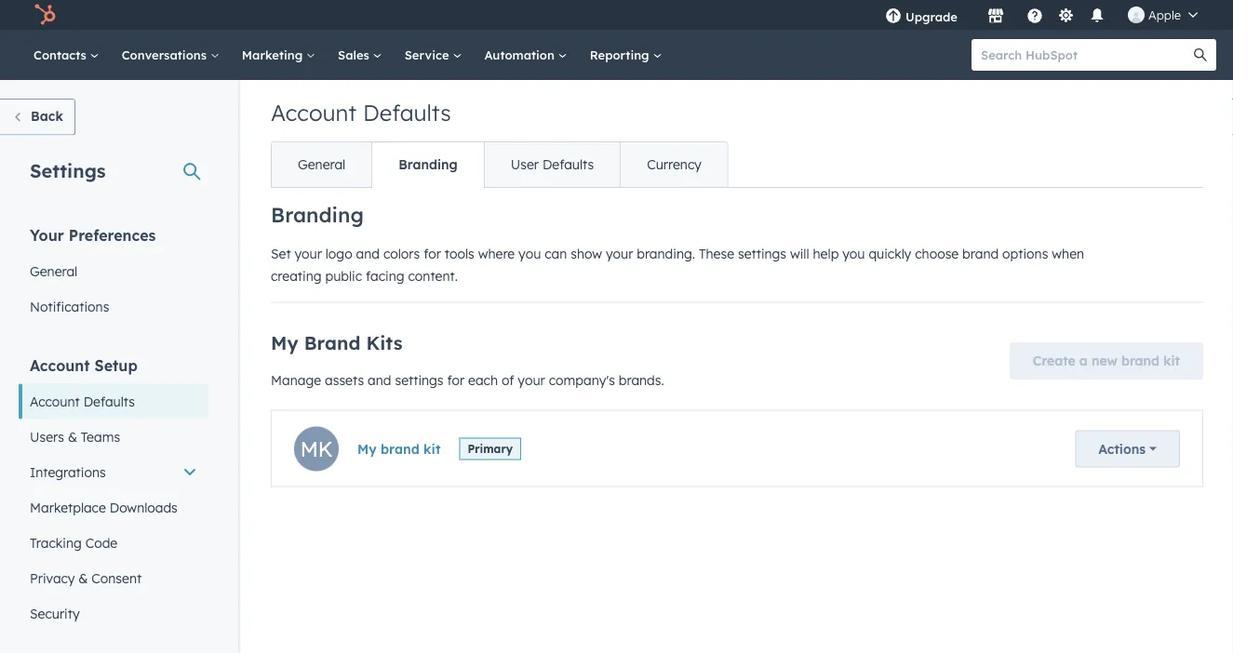 Task type: locate. For each thing, give the bounding box(es) containing it.
setup
[[95, 356, 138, 375]]

contacts
[[34, 47, 90, 62]]

1 vertical spatial account defaults
[[30, 393, 135, 410]]

1 horizontal spatial kit
[[1164, 353, 1180, 369]]

your right show
[[606, 245, 633, 262]]

account for users & teams
[[30, 356, 90, 375]]

1 horizontal spatial defaults
[[363, 99, 451, 127]]

sales
[[338, 47, 373, 62]]

0 vertical spatial general link
[[272, 142, 372, 187]]

general for your
[[30, 263, 77, 279]]

1 horizontal spatial you
[[843, 245, 865, 262]]

0 horizontal spatial settings
[[395, 372, 443, 388]]

and right assets
[[368, 372, 391, 388]]

defaults inside account setup element
[[83, 393, 135, 410]]

security link
[[19, 596, 208, 632]]

hubspot image
[[34, 4, 56, 26]]

settings inside "set your logo and colors for tools where you can show your branding. these settings will help you quickly choose brand options when creating public facing content."
[[738, 245, 787, 262]]

for left the each
[[447, 372, 465, 388]]

brand
[[963, 245, 999, 262], [1122, 353, 1160, 369], [381, 441, 420, 457]]

branding up "colors"
[[399, 156, 458, 173]]

general for account
[[298, 156, 346, 173]]

notifications
[[30, 298, 109, 315]]

of
[[502, 372, 514, 388]]

privacy
[[30, 570, 75, 586]]

0 vertical spatial branding
[[399, 156, 458, 173]]

for up content.
[[424, 245, 441, 262]]

1 vertical spatial branding
[[271, 202, 364, 228]]

security
[[30, 605, 80, 622]]

privacy & consent
[[30, 570, 142, 586]]

your preferences element
[[19, 225, 208, 324]]

you left "can"
[[519, 245, 541, 262]]

and
[[356, 245, 380, 262], [368, 372, 391, 388]]

branding up logo
[[271, 202, 364, 228]]

tools
[[445, 245, 474, 262]]

0 horizontal spatial for
[[424, 245, 441, 262]]

1 vertical spatial and
[[368, 372, 391, 388]]

marketplace
[[30, 499, 106, 516]]

automation
[[484, 47, 558, 62]]

account defaults
[[271, 99, 451, 127], [30, 393, 135, 410]]

general link up logo
[[272, 142, 372, 187]]

settings
[[738, 245, 787, 262], [395, 372, 443, 388]]

for
[[424, 245, 441, 262], [447, 372, 465, 388]]

0 vertical spatial general
[[298, 156, 346, 173]]

1 horizontal spatial general link
[[272, 142, 372, 187]]

downloads
[[110, 499, 178, 516]]

where
[[478, 245, 515, 262]]

my inside button
[[357, 441, 377, 457]]

1 horizontal spatial brand
[[963, 245, 999, 262]]

you right help
[[843, 245, 865, 262]]

a
[[1080, 353, 1088, 369]]

0 horizontal spatial my
[[271, 331, 298, 354]]

defaults for user defaults link
[[543, 156, 594, 173]]

0 horizontal spatial you
[[519, 245, 541, 262]]

0 vertical spatial my
[[271, 331, 298, 354]]

my down assets
[[357, 441, 377, 457]]

branding inside navigation
[[399, 156, 458, 173]]

privacy & consent link
[[19, 561, 208, 596]]

brand right new
[[1122, 353, 1160, 369]]

brand right choose
[[963, 245, 999, 262]]

1 horizontal spatial general
[[298, 156, 346, 173]]

settings down kits
[[395, 372, 443, 388]]

1 horizontal spatial &
[[78, 570, 88, 586]]

creating
[[271, 268, 322, 284]]

apple
[[1149, 7, 1181, 22]]

notifications button
[[1082, 0, 1113, 30]]

settings image
[[1058, 8, 1075, 25]]

will
[[790, 245, 809, 262]]

defaults up the branding link
[[363, 99, 451, 127]]

menu
[[872, 0, 1211, 30]]

0 vertical spatial brand
[[963, 245, 999, 262]]

1 vertical spatial brand
[[1122, 353, 1160, 369]]

general link
[[272, 142, 372, 187], [19, 254, 208, 289]]

notifications link
[[19, 289, 208, 324]]

each
[[468, 372, 498, 388]]

defaults up users & teams link
[[83, 393, 135, 410]]

0 vertical spatial settings
[[738, 245, 787, 262]]

1 vertical spatial account
[[30, 356, 90, 375]]

my brand kit
[[357, 441, 441, 457]]

can
[[545, 245, 567, 262]]

0 horizontal spatial &
[[68, 429, 77, 445]]

marketplaces button
[[976, 0, 1015, 30]]

1 horizontal spatial branding
[[399, 156, 458, 173]]

preferences
[[69, 226, 156, 244]]

account left setup at the bottom left
[[30, 356, 90, 375]]

manage assets and settings for each of your company's brands.
[[271, 372, 664, 388]]

0 vertical spatial defaults
[[363, 99, 451, 127]]

2 horizontal spatial brand
[[1122, 353, 1160, 369]]

1 vertical spatial general link
[[19, 254, 208, 289]]

general down your
[[30, 263, 77, 279]]

and inside "set your logo and colors for tools where you can show your branding. these settings will help you quickly choose brand options when creating public facing content."
[[356, 245, 380, 262]]

account defaults down sales link
[[271, 99, 451, 127]]

kit
[[1164, 353, 1180, 369], [424, 441, 441, 457]]

marketing
[[242, 47, 306, 62]]

branding
[[399, 156, 458, 173], [271, 202, 364, 228]]

reporting
[[590, 47, 653, 62]]

kit left primary
[[424, 441, 441, 457]]

1 vertical spatial for
[[447, 372, 465, 388]]

general link down preferences
[[19, 254, 208, 289]]

1 vertical spatial &
[[78, 570, 88, 586]]

navigation
[[271, 141, 729, 188]]

0 horizontal spatial general
[[30, 263, 77, 279]]

actions button
[[1075, 430, 1180, 468]]

my up manage
[[271, 331, 298, 354]]

hubspot link
[[22, 4, 70, 26]]

account
[[271, 99, 357, 127], [30, 356, 90, 375], [30, 393, 80, 410]]

1 horizontal spatial my
[[357, 441, 377, 457]]

options
[[1003, 245, 1048, 262]]

general inside your preferences element
[[30, 263, 77, 279]]

kit right new
[[1164, 353, 1180, 369]]

choose
[[915, 245, 959, 262]]

0 horizontal spatial general link
[[19, 254, 208, 289]]

0 horizontal spatial account defaults
[[30, 393, 135, 410]]

automation link
[[473, 30, 579, 80]]

0 vertical spatial &
[[68, 429, 77, 445]]

show
[[571, 245, 602, 262]]

0 horizontal spatial defaults
[[83, 393, 135, 410]]

2 vertical spatial brand
[[381, 441, 420, 457]]

& right privacy
[[78, 570, 88, 586]]

1 horizontal spatial settings
[[738, 245, 787, 262]]

my for my brand kit
[[357, 441, 377, 457]]

primary
[[468, 442, 513, 456]]

tracking
[[30, 535, 82, 551]]

settings link
[[1055, 5, 1078, 25]]

& right users
[[68, 429, 77, 445]]

0 horizontal spatial kit
[[424, 441, 441, 457]]

account setup
[[30, 356, 138, 375]]

2 vertical spatial defaults
[[83, 393, 135, 410]]

& for privacy
[[78, 570, 88, 586]]

consent
[[91, 570, 142, 586]]

account up users
[[30, 393, 80, 410]]

public
[[325, 268, 362, 284]]

settings left will
[[738, 245, 787, 262]]

1 vertical spatial settings
[[395, 372, 443, 388]]

1 vertical spatial my
[[357, 441, 377, 457]]

back link
[[0, 99, 75, 135]]

help button
[[1019, 0, 1051, 30]]

2 vertical spatial account
[[30, 393, 80, 410]]

these
[[699, 245, 734, 262]]

1 vertical spatial defaults
[[543, 156, 594, 173]]

2 horizontal spatial defaults
[[543, 156, 594, 173]]

defaults
[[363, 99, 451, 127], [543, 156, 594, 173], [83, 393, 135, 410]]

1 horizontal spatial for
[[447, 372, 465, 388]]

0 vertical spatial kit
[[1164, 353, 1180, 369]]

create a new brand kit button
[[1010, 343, 1204, 380]]

general up logo
[[298, 156, 346, 173]]

kits
[[366, 331, 403, 354]]

my
[[271, 331, 298, 354], [357, 441, 377, 457]]

tracking code link
[[19, 525, 208, 561]]

account defaults down account setup
[[30, 393, 135, 410]]

general
[[298, 156, 346, 173], [30, 263, 77, 279]]

&
[[68, 429, 77, 445], [78, 570, 88, 586]]

your
[[295, 245, 322, 262], [606, 245, 633, 262], [518, 372, 545, 388]]

you
[[519, 245, 541, 262], [843, 245, 865, 262]]

0 vertical spatial account defaults
[[271, 99, 451, 127]]

0 vertical spatial for
[[424, 245, 441, 262]]

0 vertical spatial account
[[271, 99, 357, 127]]

and up facing
[[356, 245, 380, 262]]

1 horizontal spatial account defaults
[[271, 99, 451, 127]]

brand left primary
[[381, 441, 420, 457]]

contacts link
[[22, 30, 110, 80]]

user defaults link
[[484, 142, 620, 187]]

service link
[[393, 30, 473, 80]]

account down "marketing" link
[[271, 99, 357, 127]]

0 vertical spatial and
[[356, 245, 380, 262]]

your right "of"
[[518, 372, 545, 388]]

your up "creating"
[[295, 245, 322, 262]]

1 vertical spatial general
[[30, 263, 77, 279]]

defaults right user
[[543, 156, 594, 173]]

marketplaces image
[[988, 8, 1004, 25]]



Task type: describe. For each thing, give the bounding box(es) containing it.
account for branding
[[271, 99, 357, 127]]

brand inside "set your logo and colors for tools where you can show your branding. these settings will help you quickly choose brand options when creating public facing content."
[[963, 245, 999, 262]]

Search HubSpot search field
[[972, 39, 1200, 71]]

account setup element
[[19, 355, 208, 632]]

new
[[1092, 353, 1118, 369]]

account defaults inside account setup element
[[30, 393, 135, 410]]

search image
[[1194, 48, 1207, 61]]

1 horizontal spatial your
[[518, 372, 545, 388]]

2 you from the left
[[843, 245, 865, 262]]

reporting link
[[579, 30, 673, 80]]

marketing link
[[231, 30, 327, 80]]

search button
[[1185, 39, 1217, 71]]

currency
[[647, 156, 702, 173]]

branding link
[[372, 142, 484, 187]]

1 you from the left
[[519, 245, 541, 262]]

quickly
[[869, 245, 912, 262]]

branding.
[[637, 245, 695, 262]]

apple button
[[1117, 0, 1209, 30]]

company's
[[549, 372, 615, 388]]

help image
[[1027, 8, 1043, 25]]

conversations
[[122, 47, 210, 62]]

brand
[[304, 331, 361, 354]]

create a new brand kit
[[1033, 353, 1180, 369]]

menu containing apple
[[872, 0, 1211, 30]]

users & teams
[[30, 429, 120, 445]]

general link for preferences
[[19, 254, 208, 289]]

for inside "set your logo and colors for tools where you can show your branding. these settings will help you quickly choose brand options when creating public facing content."
[[424, 245, 441, 262]]

teams
[[81, 429, 120, 445]]

1 vertical spatial kit
[[424, 441, 441, 457]]

facing
[[366, 268, 404, 284]]

general link for defaults
[[272, 142, 372, 187]]

currency link
[[620, 142, 728, 187]]

conversations link
[[110, 30, 231, 80]]

2 horizontal spatial your
[[606, 245, 633, 262]]

user defaults
[[511, 156, 594, 173]]

my for my brand kits
[[271, 331, 298, 354]]

defaults for account defaults link
[[83, 393, 135, 410]]

marketplace downloads
[[30, 499, 178, 516]]

help
[[813, 245, 839, 262]]

settings
[[30, 159, 106, 182]]

marketplace downloads link
[[19, 490, 208, 525]]

tracking code
[[30, 535, 117, 551]]

brands.
[[619, 372, 664, 388]]

& for users
[[68, 429, 77, 445]]

back
[[31, 108, 63, 124]]

0 horizontal spatial your
[[295, 245, 322, 262]]

content.
[[408, 268, 458, 284]]

your preferences
[[30, 226, 156, 244]]

your
[[30, 226, 64, 244]]

user
[[511, 156, 539, 173]]

colors
[[383, 245, 420, 262]]

upgrade
[[906, 9, 958, 24]]

bob builder image
[[1128, 7, 1145, 23]]

service
[[405, 47, 453, 62]]

users
[[30, 429, 64, 445]]

0 horizontal spatial branding
[[271, 202, 364, 228]]

sales link
[[327, 30, 393, 80]]

logo
[[326, 245, 352, 262]]

upgrade image
[[885, 8, 902, 25]]

actions
[[1099, 441, 1146, 457]]

users & teams link
[[19, 419, 208, 455]]

my brand kit button
[[357, 438, 441, 460]]

code
[[85, 535, 117, 551]]

create
[[1033, 353, 1076, 369]]

manage
[[271, 372, 321, 388]]

notifications image
[[1089, 8, 1106, 25]]

when
[[1052, 245, 1084, 262]]

account defaults link
[[19, 384, 208, 419]]

set
[[271, 245, 291, 262]]

my brand kits
[[271, 331, 403, 354]]

integrations
[[30, 464, 106, 480]]

navigation containing general
[[271, 141, 729, 188]]

0 horizontal spatial brand
[[381, 441, 420, 457]]

integrations button
[[19, 455, 208, 490]]

assets
[[325, 372, 364, 388]]

set your logo and colors for tools where you can show your branding. these settings will help you quickly choose brand options when creating public facing content.
[[271, 245, 1084, 284]]



Task type: vqa. For each thing, say whether or not it's contained in the screenshot.
PRIVACY
yes



